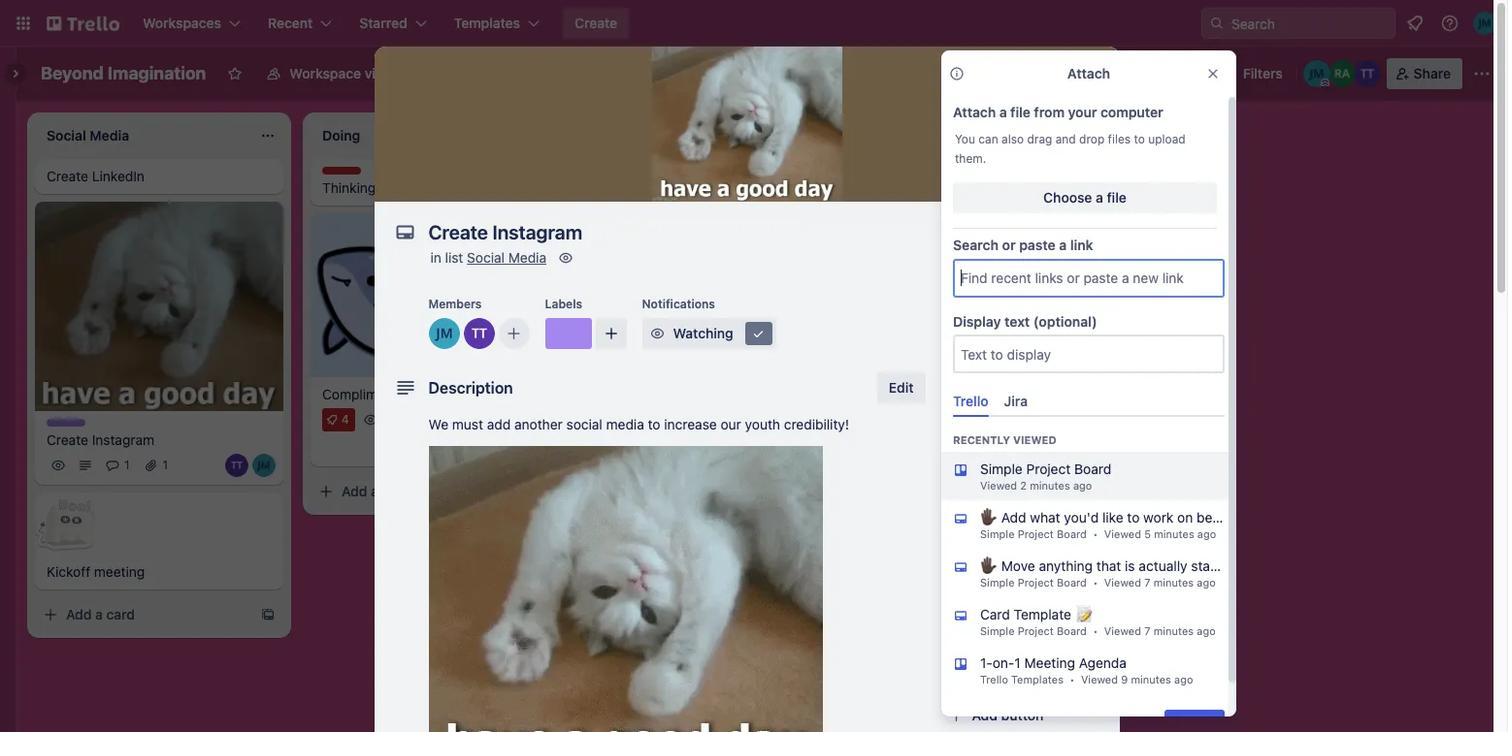 Task type: locate. For each thing, give the bounding box(es) containing it.
power-
[[1011, 65, 1056, 82], [941, 561, 981, 576], [1001, 589, 1047, 606]]

create
[[575, 15, 617, 31], [47, 168, 88, 184], [47, 432, 88, 449]]

1 vertical spatial 7
[[1144, 625, 1150, 638]]

0 vertical spatial ✋🏿
[[980, 510, 998, 526]]

0 vertical spatial power-
[[1011, 65, 1056, 82]]

sm image
[[556, 248, 576, 268], [947, 316, 966, 336], [749, 324, 768, 344], [947, 355, 966, 375]]

sm image inside "members" link
[[947, 316, 966, 336]]

trello.card image inside ✋🏿 add what you'd like to work on below option
[[953, 512, 969, 527]]

0 horizontal spatial file
[[1010, 104, 1031, 120]]

1 vertical spatial another
[[514, 416, 563, 433]]

search image
[[1209, 16, 1225, 31]]

add power-ups
[[972, 589, 1072, 606]]

1 vertical spatial power-
[[941, 561, 981, 576]]

media
[[508, 249, 546, 266], [1014, 669, 1053, 685]]

minutes inside ✋🏿 add what you'd like to work on below simple project board • viewed 5 minutes ago
[[1154, 528, 1194, 541]]

1 horizontal spatial file
[[1107, 189, 1127, 206]]

1 vertical spatial terry turtle (terryturtle) image
[[474, 435, 497, 459]]

simple down custom
[[980, 528, 1015, 541]]

jeremy miller (jeremymiller198) image
[[428, 318, 460, 349], [501, 435, 524, 459]]

star or unstar board image
[[227, 66, 243, 82]]

0 vertical spatial file
[[1010, 104, 1031, 120]]

drop
[[1079, 132, 1105, 147]]

0 vertical spatial create from template… image
[[811, 177, 827, 192]]

1 vertical spatial labels
[[972, 356, 1014, 373]]

automation up 1-
[[941, 639, 1007, 653]]

simple inside card template 📝 simple project board • viewed 7 minutes ago
[[980, 625, 1015, 638]]

trello.board image
[[953, 657, 969, 673]]

started
[[1191, 558, 1236, 575]]

2 ✋🏿 from the top
[[980, 558, 998, 575]]

another up ruby anderson (rubyanderson7) image
[[514, 416, 563, 433]]

sm image down notifications
[[648, 324, 667, 344]]

0 horizontal spatial jeremy miller (jeremymiller198) image
[[252, 455, 276, 478]]

sm image down add to card
[[947, 316, 966, 336]]

0 notifications image
[[1403, 12, 1427, 35]]

0 vertical spatial trello.card image
[[953, 512, 969, 527]]

0 horizontal spatial color: purple, title: none image
[[47, 420, 85, 427]]

power- up from
[[1011, 65, 1056, 82]]

increase
[[664, 416, 717, 433]]

1 horizontal spatial attach
[[1067, 65, 1110, 82]]

0 horizontal spatial members
[[428, 297, 482, 312]]

labels up checklist
[[972, 356, 1014, 373]]

0 vertical spatial terry turtle (terryturtle) image
[[1354, 60, 1381, 87]]

list up them. on the right
[[971, 125, 991, 142]]

viewed down is
[[1104, 577, 1141, 590]]

kickoff
[[47, 564, 90, 581]]

sm image inside checklist link
[[947, 394, 966, 413]]

another up them. on the right
[[918, 125, 968, 142]]

1 vertical spatial add a card
[[342, 483, 411, 500]]

customize views image
[[514, 64, 533, 83]]

1 vertical spatial ✋🏿
[[980, 558, 998, 575]]

0 vertical spatial automation
[[1124, 65, 1198, 82]]

ago inside 1-on-1 meeting agenda trello templates • viewed 9 minutes ago
[[1174, 674, 1193, 687]]

board inside simple project board viewed 2 minutes ago
[[1074, 461, 1111, 478]]

1 horizontal spatial another
[[918, 125, 968, 142]]

• inside 1-on-1 meeting agenda trello templates • viewed 9 minutes ago
[[1070, 674, 1075, 687]]

minutes inside the ✋🏿 move anything that is actually started here simple project board • viewed 7 minutes ago
[[1154, 577, 1194, 590]]

0 vertical spatial media
[[508, 249, 546, 266]]

0 vertical spatial attach
[[1067, 65, 1110, 82]]

board up you'd
[[1074, 461, 1111, 478]]

power-ups
[[1011, 65, 1082, 82], [941, 561, 1004, 576]]

2 vertical spatial add a card button
[[35, 600, 252, 631]]

back to home image
[[47, 8, 119, 39]]

board inside the ✋🏿 move anything that is actually started here simple project board • viewed 7 minutes ago
[[1057, 577, 1087, 590]]

simple
[[980, 461, 1023, 478], [980, 528, 1015, 541], [980, 577, 1015, 590], [980, 625, 1015, 638]]

0 vertical spatial add a card
[[617, 176, 686, 192]]

attach up your
[[1067, 65, 1110, 82]]

create for create linkedin
[[47, 168, 88, 184]]

create from template… image
[[811, 177, 827, 192], [536, 484, 551, 500], [260, 608, 276, 623]]

3 trello.card image from the top
[[953, 609, 969, 624]]

power- up the template
[[1001, 589, 1047, 606]]

7 down actually
[[1144, 577, 1150, 590]]

thinking
[[322, 180, 376, 196]]

you'd
[[1064, 510, 1099, 526]]

terry turtle (terryturtle) image down create instagram link
[[225, 455, 248, 478]]

attach
[[1067, 65, 1110, 82], [953, 104, 996, 120]]

attach up you
[[953, 104, 996, 120]]

more info image
[[949, 66, 965, 82]]

viewed inside card template 📝 simple project board • viewed 7 minutes ago
[[1104, 625, 1141, 638]]

1-
[[980, 656, 993, 672]]

ago inside ✋🏿 add what you'd like to work on below simple project board • viewed 5 minutes ago
[[1197, 528, 1216, 541]]

trello down 1-
[[980, 674, 1008, 687]]

members down in
[[428, 297, 482, 312]]

project down move
[[1018, 577, 1054, 590]]

0 vertical spatial jeremy miller (jeremymiller198) image
[[1473, 12, 1497, 35]]

to up display
[[967, 289, 978, 304]]

viewed
[[1013, 434, 1057, 447], [980, 480, 1017, 492], [1104, 528, 1141, 541], [1104, 577, 1141, 590], [1104, 625, 1141, 638], [1081, 674, 1118, 687]]

1 horizontal spatial power-ups
[[1011, 65, 1082, 82]]

2 horizontal spatial jeremy miller (jeremymiller198) image
[[1473, 12, 1497, 35]]

Dec 31 checkbox
[[386, 408, 453, 432]]

color: purple, title: none image right add members to card icon
[[545, 318, 592, 349]]

✋🏿 inside the ✋🏿 move anything that is actually started here simple project board • viewed 7 minutes ago
[[980, 558, 998, 575]]

sm image down display
[[947, 355, 966, 375]]

drag
[[1027, 132, 1052, 147]]

jeremy miller (jeremymiller198) image
[[1473, 12, 1497, 35], [1303, 60, 1330, 87], [252, 455, 276, 478]]

1 ✋🏿 from the top
[[980, 510, 998, 526]]

Search field
[[1225, 9, 1395, 38]]

a
[[999, 104, 1007, 120], [646, 176, 654, 192], [1096, 189, 1103, 206], [1059, 237, 1067, 253], [371, 483, 378, 500], [95, 607, 103, 623]]

members down add to card
[[972, 317, 1032, 334]]

2 vertical spatial power-
[[1001, 589, 1047, 606]]

0 vertical spatial jeremy miller (jeremymiller198) image
[[428, 318, 460, 349]]

7 inside card template 📝 simple project board • viewed 7 minutes ago
[[1144, 625, 1150, 638]]

0 vertical spatial social
[[467, 249, 505, 266]]

ups up attach a file from your computer
[[1056, 65, 1082, 82]]

create inside button
[[575, 15, 617, 31]]

power-ups up card
[[941, 561, 1004, 576]]

2 simple from the top
[[980, 528, 1015, 541]]

0 vertical spatial power-ups
[[1011, 65, 1082, 82]]

show menu image
[[1472, 64, 1492, 83]]

viewed inside simple project board viewed 2 minutes ago
[[980, 480, 1017, 492]]

list right in
[[445, 249, 463, 266]]

project up 2
[[1026, 461, 1071, 478]]

1 vertical spatial trello.card image
[[953, 560, 969, 576]]

power- left move
[[941, 561, 981, 576]]

and
[[1056, 132, 1076, 147]]

viewed inside the ✋🏿 move anything that is actually started here simple project board • viewed 7 minutes ago
[[1104, 577, 1141, 590]]

1 trello.card image from the top
[[953, 512, 969, 527]]

project down fields
[[1018, 528, 1054, 541]]

labels inside 'labels' link
[[972, 356, 1014, 373]]

1 vertical spatial trello
[[980, 674, 1008, 687]]

custom fields button
[[941, 510, 1104, 530]]

search
[[953, 237, 999, 253]]

4 simple from the top
[[980, 625, 1015, 638]]

terry turtle (terryturtle) image down add on the bottom left
[[474, 435, 497, 459]]

chef
[[425, 386, 455, 402]]

kickoff meeting link
[[47, 563, 272, 583]]

trello.card image left custom
[[953, 512, 969, 527]]

cover
[[1056, 166, 1096, 182]]

1 vertical spatial jeremy miller (jeremymiller198) image
[[1303, 60, 1330, 87]]

0 vertical spatial create
[[575, 15, 617, 31]]

button
[[1001, 707, 1044, 724]]

0 vertical spatial color: purple, title: none image
[[545, 318, 592, 349]]

1 7 from the top
[[1144, 577, 1150, 590]]

1 vertical spatial members
[[972, 317, 1032, 334]]

terry turtle (terryturtle) image left add members to card icon
[[463, 318, 494, 349]]

✋🏿 inside ✋🏿 add what you'd like to work on below simple project board • viewed 5 minutes ago
[[980, 510, 998, 526]]

trello.card image inside ✋🏿 move anything that is actually started here option
[[953, 560, 969, 576]]

simple inside simple project board viewed 2 minutes ago
[[980, 461, 1023, 478]]

fields
[[1025, 511, 1063, 528]]

automation up the computer
[[1124, 65, 1198, 82]]

1 inside 1-on-1 meeting agenda trello templates • viewed 9 minutes ago
[[1015, 656, 1021, 672]]

2 vertical spatial create from template… image
[[260, 608, 276, 623]]

2
[[1020, 480, 1027, 492]]

filters button
[[1214, 58, 1289, 89]]

must
[[452, 416, 483, 433]]

power-ups inside 'power-ups' button
[[1011, 65, 1082, 82]]

ago
[[1073, 480, 1092, 492], [1197, 528, 1216, 541], [1197, 577, 1216, 590], [1197, 625, 1216, 638], [1174, 674, 1193, 687]]

0 horizontal spatial create from template… image
[[260, 608, 276, 623]]

1 vertical spatial color: purple, title: none image
[[47, 420, 85, 427]]

0 horizontal spatial social
[[467, 249, 505, 266]]

1 up templates in the right of the page
[[1015, 656, 1021, 672]]

viewed down the agenda
[[1081, 674, 1118, 687]]

trello.card image inside card template 📝 option
[[953, 609, 969, 624]]

terry turtle (terryturtle) image left share "button"
[[1354, 60, 1381, 87]]

create for create
[[575, 15, 617, 31]]

None text field
[[419, 215, 1059, 250]]

3 simple from the top
[[980, 577, 1015, 590]]

terry turtle (terryturtle) image
[[463, 318, 494, 349], [225, 455, 248, 478]]

jeremy miller (jeremymiller198) image down add on the bottom left
[[501, 435, 524, 459]]

to inside you can also drag and drop files to upload them.
[[1134, 132, 1145, 147]]

trello.card image for card template 📝
[[953, 609, 969, 624]]

2 vertical spatial add a card
[[66, 607, 135, 623]]

visible
[[365, 65, 406, 82]]

1 vertical spatial media
[[1014, 669, 1053, 685]]

add power-ups link
[[941, 582, 1104, 613]]

sm image for watching
[[648, 324, 667, 344]]

✋🏿 for ✋🏿 move anything that is actually started here
[[980, 558, 998, 575]]

0 vertical spatial add a card button
[[586, 169, 804, 200]]

linkedin
[[92, 168, 144, 184]]

anything
[[1039, 558, 1093, 575]]

file
[[1010, 104, 1031, 120], [1107, 189, 1127, 206]]

✋🏿 down attachment
[[980, 510, 998, 526]]

thinking link
[[322, 179, 547, 198]]

beyond imagination
[[41, 63, 206, 83]]

work
[[1143, 510, 1174, 526]]

sm image for checklist
[[947, 394, 966, 413]]

📝
[[1075, 607, 1093, 623]]

trello
[[953, 393, 989, 410], [980, 674, 1008, 687]]

1 down the instagram
[[124, 458, 130, 473]]

• down you'd
[[1093, 528, 1098, 541]]

them.
[[955, 151, 986, 166]]

simple down card
[[980, 625, 1015, 638]]

ups up the template
[[1047, 589, 1072, 606]]

trello.card image
[[953, 512, 969, 527], [953, 560, 969, 576], [953, 609, 969, 624]]

1 vertical spatial power-ups
[[941, 561, 1004, 576]]

• down meeting
[[1070, 674, 1075, 687]]

sm image inside cover link
[[1036, 165, 1056, 184]]

2 horizontal spatial create from template… image
[[811, 177, 827, 192]]

power-ups button
[[972, 58, 1093, 89]]

0 horizontal spatial power-ups
[[941, 561, 1004, 576]]

sm image up the computer
[[1097, 58, 1124, 85]]

add
[[487, 416, 511, 433]]

1 vertical spatial create from template… image
[[536, 484, 551, 500]]

file up also on the top of page
[[1010, 104, 1031, 120]]

2 vertical spatial trello.card image
[[953, 609, 969, 624]]

create from template… image for right "add a card" button
[[811, 177, 827, 192]]

1 horizontal spatial automation
[[1124, 65, 1198, 82]]

0 horizontal spatial list
[[445, 249, 463, 266]]

viewed down the like
[[1104, 528, 1141, 541]]

file right the choose
[[1107, 189, 1127, 206]]

color: purple, title: none image
[[545, 318, 592, 349], [47, 420, 85, 427]]

add button
[[972, 707, 1044, 724]]

viewed left 2
[[980, 480, 1017, 492]]

2 vertical spatial jeremy miller (jeremymiller198) image
[[252, 455, 276, 478]]

1 horizontal spatial media
[[1014, 669, 1053, 685]]

• down "that"
[[1093, 577, 1098, 590]]

card
[[980, 607, 1010, 623]]

1 simple from the top
[[980, 461, 1023, 478]]

2 horizontal spatial add a card button
[[586, 169, 804, 200]]

1 horizontal spatial social
[[972, 669, 1011, 685]]

board down you'd
[[1057, 528, 1087, 541]]

1 horizontal spatial jeremy miller (jeremymiller198) image
[[1303, 60, 1330, 87]]

2 vertical spatial ups
[[1047, 589, 1072, 606]]

trello up recently
[[953, 393, 989, 410]]

0 horizontal spatial terry turtle (terryturtle) image
[[474, 435, 497, 459]]

0 horizontal spatial add a card
[[66, 607, 135, 623]]

notifications
[[642, 297, 715, 312]]

board inside ✋🏿 add what you'd like to work on below simple project board • viewed 5 minutes ago
[[1057, 528, 1087, 541]]

file for choose
[[1107, 189, 1127, 206]]

text
[[1005, 313, 1030, 330]]

card template 📝 option
[[938, 598, 1240, 647]]

viewed up the agenda
[[1104, 625, 1141, 638]]

1 vertical spatial social
[[972, 669, 1011, 685]]

1 vertical spatial add a card button
[[311, 476, 528, 507]]

0 vertical spatial another
[[918, 125, 968, 142]]

viewed inside 1-on-1 meeting agenda trello templates • viewed 9 minutes ago
[[1081, 674, 1118, 687]]

1 vertical spatial attach
[[953, 104, 996, 120]]

1 horizontal spatial terry turtle (terryturtle) image
[[463, 318, 494, 349]]

0 vertical spatial ups
[[1056, 65, 1082, 82]]

7
[[1144, 577, 1150, 590], [1144, 625, 1150, 638]]

• up the agenda
[[1093, 625, 1098, 638]]

1 horizontal spatial list
[[971, 125, 991, 142]]

simple up 2
[[980, 461, 1023, 478]]

recently
[[953, 434, 1010, 447]]

0 horizontal spatial labels
[[545, 297, 582, 312]]

power-ups up from
[[1011, 65, 1082, 82]]

trello.card image left card
[[953, 609, 969, 624]]

list
[[971, 125, 991, 142], [445, 249, 463, 266]]

1 horizontal spatial create from template… image
[[536, 484, 551, 500]]

board inside 'link'
[[454, 65, 492, 82]]

sm image inside the watching button
[[648, 324, 667, 344]]

0 horizontal spatial another
[[514, 416, 563, 433]]

sm image right social media link
[[556, 248, 576, 268]]

0 horizontal spatial media
[[508, 249, 546, 266]]

trello.card image for ✋🏿 move anything that is actually started here
[[953, 560, 969, 576]]

1
[[480, 412, 485, 427], [518, 412, 524, 427], [124, 458, 130, 473], [163, 458, 168, 473], [1015, 656, 1021, 672]]

project
[[1026, 461, 1071, 478], [1018, 528, 1054, 541], [1018, 577, 1054, 590], [1018, 625, 1054, 638]]

1 vertical spatial jeremy miller (jeremymiller198) image
[[501, 435, 524, 459]]

is
[[1125, 558, 1135, 575]]

board down anything
[[1057, 577, 1087, 590]]

1 vertical spatial automation
[[941, 639, 1007, 653]]

1 vertical spatial create
[[47, 168, 88, 184]]

add another list
[[889, 125, 991, 142]]

1 vertical spatial terry turtle (terryturtle) image
[[225, 455, 248, 478]]

social right in
[[467, 249, 505, 266]]

also
[[1002, 132, 1024, 147]]

✋🏿 left move
[[980, 558, 998, 575]]

the
[[402, 386, 422, 402]]

another
[[918, 125, 968, 142], [514, 416, 563, 433]]

social right trello.board image
[[972, 669, 1011, 685]]

0 horizontal spatial add a card button
[[35, 600, 252, 631]]

card
[[658, 176, 686, 192], [982, 289, 1007, 304], [382, 483, 411, 500], [106, 607, 135, 623]]

0 vertical spatial 7
[[1144, 577, 1150, 590]]

2 trello.card image from the top
[[953, 560, 969, 576]]

jeremy miller (jeremymiller198) image up chef
[[428, 318, 460, 349]]

tab list
[[945, 386, 1233, 418]]

sm image up recently
[[947, 394, 966, 413]]

0 horizontal spatial attach
[[953, 104, 996, 120]]

to right files
[[1134, 132, 1145, 147]]

social
[[467, 249, 505, 266], [972, 669, 1011, 685]]

board down 📝
[[1057, 625, 1087, 638]]

viewed up simple project board viewed 2 minutes ago
[[1013, 434, 1057, 447]]

✋🏿 add what you'd like to work on below option
[[938, 501, 1240, 550]]

sm image up the choose
[[1036, 165, 1056, 184]]

labels down social media link
[[545, 297, 582, 312]]

ago inside card template 📝 simple project board • viewed 7 minutes ago
[[1197, 625, 1216, 638]]

automation inside automation "button"
[[1124, 65, 1198, 82]]

have\_a\_good\_day.gif image
[[428, 446, 822, 733]]

project inside the ✋🏿 move anything that is actually started here simple project board • viewed 7 minutes ago
[[1018, 577, 1054, 590]]

viewed inside ✋🏿 add what you'd like to work on below simple project board • viewed 5 minutes ago
[[1104, 528, 1141, 541]]

1 horizontal spatial add a card button
[[311, 476, 528, 507]]

board left customize views icon
[[454, 65, 492, 82]]

7 down the ✋🏿 move anything that is actually started here simple project board • viewed 7 minutes ago
[[1144, 625, 1150, 638]]

trello.card image left move
[[953, 560, 969, 576]]

•
[[1093, 528, 1098, 541], [1093, 577, 1098, 590], [1093, 625, 1098, 638], [1070, 674, 1075, 687]]

simple down move
[[980, 577, 1015, 590]]

to
[[1134, 132, 1145, 147], [967, 289, 978, 304], [648, 416, 660, 433], [1127, 510, 1140, 526]]

watching button
[[642, 318, 776, 349]]

project down the template
[[1018, 625, 1054, 638]]

0 vertical spatial list
[[971, 125, 991, 142]]

color: purple, title: none image up create instagram
[[47, 420, 85, 427]]

we must add another social media to increase our youth credibility!
[[428, 416, 849, 433]]

2 vertical spatial create
[[47, 432, 88, 449]]

actually
[[1139, 558, 1187, 575]]

0 horizontal spatial terry turtle (terryturtle) image
[[225, 455, 248, 478]]

members
[[428, 297, 482, 312], [972, 317, 1032, 334]]

sm image
[[1097, 58, 1124, 85], [1036, 165, 1056, 184], [648, 324, 667, 344], [947, 394, 966, 413]]

to right the like
[[1127, 510, 1140, 526]]

add a card
[[617, 176, 686, 192], [342, 483, 411, 500], [66, 607, 135, 623]]

1 vertical spatial file
[[1107, 189, 1127, 206]]

sm image right watching
[[749, 324, 768, 344]]

terry turtle (terryturtle) image
[[1354, 60, 1381, 87], [474, 435, 497, 459]]

sm image inside automation "button"
[[1097, 58, 1124, 85]]

simple inside the ✋🏿 move anything that is actually started here simple project board • viewed 7 minutes ago
[[980, 577, 1015, 590]]

to right media
[[648, 416, 660, 433]]

social
[[566, 416, 602, 433]]

• inside the ✋🏿 move anything that is actually started here simple project board • viewed 7 minutes ago
[[1093, 577, 1098, 590]]

1 vertical spatial ups
[[981, 561, 1004, 576]]

to inside ✋🏿 add what you'd like to work on below simple project board • viewed 5 minutes ago
[[1127, 510, 1140, 526]]

0 vertical spatial terry turtle (terryturtle) image
[[463, 318, 494, 349]]

✋🏿
[[980, 510, 998, 526], [980, 558, 998, 575]]

add a card button
[[586, 169, 804, 200], [311, 476, 528, 507], [35, 600, 252, 631]]

ups up "add power-ups"
[[981, 561, 1004, 576]]

1 horizontal spatial labels
[[972, 356, 1014, 373]]

or
[[1002, 237, 1016, 253]]

2 7 from the top
[[1144, 625, 1150, 638]]

add another list button
[[854, 113, 1118, 155]]

automation
[[1124, 65, 1198, 82], [941, 639, 1007, 653]]

1 down create instagram link
[[163, 458, 168, 473]]



Task type: vqa. For each thing, say whether or not it's contained in the screenshot.
You are a guest in this Workspace. To see other boards and members in this Workspace, an admin must add you as a Workspace member.
no



Task type: describe. For each thing, give the bounding box(es) containing it.
dates button
[[941, 427, 1104, 458]]

imagination
[[108, 63, 206, 83]]

simple project board option
[[938, 453, 1240, 501]]

automation button
[[1097, 58, 1210, 89]]

edit button
[[877, 373, 925, 404]]

workspace visible button
[[255, 58, 417, 89]]

add inside button
[[889, 125, 915, 142]]

simple inside ✋🏿 add what you'd like to work on below simple project board • viewed 5 minutes ago
[[980, 528, 1015, 541]]

in list social media
[[430, 249, 546, 266]]

1 right add on the bottom left
[[518, 412, 524, 427]]

color: bold red, title: "thoughts" element
[[322, 167, 376, 181]]

1-on-1 meeting agenda option
[[938, 647, 1240, 695]]

social inside button
[[972, 669, 1011, 685]]

move
[[1001, 558, 1035, 575]]

create linkedin
[[47, 168, 144, 184]]

close popover image
[[1205, 66, 1221, 82]]

choose
[[1043, 189, 1092, 206]]

paste
[[1019, 237, 1056, 253]]

add to card
[[941, 289, 1007, 304]]

in
[[430, 249, 441, 266]]

display text (optional)
[[953, 313, 1097, 330]]

compliment the chef
[[322, 386, 455, 402]]

display
[[953, 313, 1001, 330]]

recently viewed
[[953, 434, 1057, 447]]

social media
[[972, 669, 1053, 685]]

board link
[[421, 58, 504, 89]]

create from template… image for the left "add a card" button
[[260, 608, 276, 623]]

sm image inside 'labels' link
[[947, 355, 966, 375]]

create for create instagram
[[47, 432, 88, 449]]

0 vertical spatial labels
[[545, 297, 582, 312]]

project inside ✋🏿 add what you'd like to work on below simple project board • viewed 5 minutes ago
[[1018, 528, 1054, 541]]

attachment button
[[941, 466, 1104, 497]]

ago inside the ✋🏿 move anything that is actually started here simple project board • viewed 7 minutes ago
[[1197, 577, 1216, 590]]

description
[[428, 379, 513, 397]]

Board name text field
[[31, 58, 216, 89]]

• inside card template 📝 simple project board • viewed 7 minutes ago
[[1093, 625, 1098, 638]]

create linkedin link
[[47, 167, 272, 186]]

here
[[1240, 558, 1267, 575]]

we
[[428, 416, 448, 433]]

5
[[1144, 528, 1151, 541]]

compliment the chef link
[[322, 385, 547, 404]]

members link
[[941, 311, 1104, 342]]

can
[[979, 132, 998, 147]]

trello inside 1-on-1 meeting agenda trello templates • viewed 9 minutes ago
[[980, 674, 1008, 687]]

✋🏿 add what you'd like to work on below simple project board • viewed 5 minutes ago
[[980, 510, 1234, 541]]

1 left add on the bottom left
[[480, 412, 485, 427]]

media inside button
[[1014, 669, 1053, 685]]

cover link
[[1030, 159, 1108, 190]]

open information menu image
[[1440, 14, 1460, 33]]

create button
[[563, 8, 629, 39]]

ruby anderson (rubyanderson7) image
[[528, 435, 551, 459]]

sm image inside the watching button
[[749, 324, 768, 344]]

9
[[1121, 674, 1128, 687]]

thoughts thinking
[[322, 167, 376, 196]]

dec
[[409, 412, 431, 427]]

list inside button
[[971, 125, 991, 142]]

you
[[955, 132, 975, 147]]

jira
[[1004, 393, 1028, 410]]

ruby anderson (rubyanderson7) image
[[1328, 60, 1355, 87]]

1-on-1 meeting agenda trello templates • viewed 9 minutes ago
[[980, 656, 1193, 687]]

ups inside 'power-ups' button
[[1056, 65, 1082, 82]]

card template 📝 simple project board • viewed 7 minutes ago
[[980, 607, 1216, 638]]

credibility!
[[784, 416, 849, 433]]

search or paste a link
[[953, 237, 1093, 253]]

Search or paste a link field
[[955, 261, 1223, 296]]

edit
[[889, 379, 914, 396]]

Display text (optional) field
[[955, 337, 1223, 372]]

1 horizontal spatial color: purple, title: none image
[[545, 318, 592, 349]]

link
[[1070, 237, 1093, 253]]

minutes inside 1-on-1 meeting agenda trello templates • viewed 9 minutes ago
[[1131, 674, 1171, 687]]

checklist link
[[941, 388, 1104, 419]]

2 horizontal spatial add a card
[[617, 176, 686, 192]]

youth
[[745, 416, 780, 433]]

computer
[[1101, 104, 1163, 120]]

add inside button
[[972, 707, 998, 724]]

instagram
[[92, 432, 154, 449]]

template
[[1014, 607, 1071, 623]]

compliment
[[322, 386, 398, 402]]

simple project board viewed 2 minutes ago
[[980, 461, 1111, 492]]

trello.card image for ✋🏿 add what you'd like to work on below
[[953, 512, 969, 527]]

another inside add another list button
[[918, 125, 968, 142]]

dates
[[972, 434, 1009, 450]]

minutes inside simple project board viewed 2 minutes ago
[[1030, 480, 1070, 492]]

0 vertical spatial trello
[[953, 393, 989, 410]]

trello.board image
[[953, 463, 969, 479]]

✋🏿 move anything that is actually started here option
[[938, 550, 1267, 598]]

minutes inside card template 📝 simple project board • viewed 7 minutes ago
[[1154, 625, 1194, 638]]

attach for attach a file from your computer
[[953, 104, 996, 120]]

project inside simple project board viewed 2 minutes ago
[[1026, 461, 1071, 478]]

• inside ✋🏿 add what you'd like to work on below simple project board • viewed 5 minutes ago
[[1093, 528, 1098, 541]]

meeting
[[1024, 656, 1075, 672]]

4
[[342, 412, 349, 427]]

create instagram link
[[47, 431, 272, 451]]

primary element
[[0, 0, 1508, 47]]

custom fields
[[972, 511, 1063, 528]]

sm image for automation
[[1097, 58, 1124, 85]]

watching
[[673, 325, 733, 342]]

agenda
[[1079, 656, 1127, 672]]

board inside card template 📝 simple project board • viewed 7 minutes ago
[[1057, 625, 1087, 638]]

add members to card image
[[506, 324, 522, 344]]

0 vertical spatial members
[[428, 297, 482, 312]]

file for attach
[[1010, 104, 1031, 120]]

✋🏿 for ✋🏿 add what you'd like to work on below
[[980, 510, 998, 526]]

project inside card template 📝 simple project board • viewed 7 minutes ago
[[1018, 625, 1054, 638]]

templates
[[1011, 674, 1064, 687]]

social media link
[[467, 249, 546, 266]]

below
[[1197, 510, 1234, 526]]

upload
[[1148, 132, 1186, 147]]

1 horizontal spatial terry turtle (terryturtle) image
[[1354, 60, 1381, 87]]

ups inside add power-ups link
[[1047, 589, 1072, 606]]

attach a file from your computer
[[953, 104, 1163, 120]]

create from template… image for middle "add a card" button
[[536, 484, 551, 500]]

1 vertical spatial list
[[445, 249, 463, 266]]

1 horizontal spatial add a card
[[342, 483, 411, 500]]

beyond
[[41, 63, 104, 83]]

0 horizontal spatial automation
[[941, 639, 1007, 653]]

share button
[[1387, 58, 1463, 89]]

files
[[1108, 132, 1131, 147]]

tab list containing trello
[[945, 386, 1233, 418]]

add inside ✋🏿 add what you'd like to work on below simple project board • viewed 5 minutes ago
[[1001, 510, 1026, 526]]

custom
[[972, 511, 1022, 528]]

power- inside button
[[1011, 65, 1056, 82]]

you can also drag and drop files to upload them.
[[955, 132, 1186, 166]]

recently viewed list box
[[938, 453, 1267, 695]]

1 horizontal spatial members
[[972, 317, 1032, 334]]

(optional)
[[1033, 313, 1097, 330]]

media
[[606, 416, 644, 433]]

on-
[[993, 656, 1015, 672]]

ago inside simple project board viewed 2 minutes ago
[[1073, 480, 1092, 492]]

create instagram
[[47, 432, 154, 449]]

0 horizontal spatial jeremy miller (jeremymiller198) image
[[428, 318, 460, 349]]

1 horizontal spatial jeremy miller (jeremymiller198) image
[[501, 435, 524, 459]]

on
[[1177, 510, 1193, 526]]

attachment
[[972, 473, 1047, 489]]

labels link
[[941, 349, 1104, 380]]

what
[[1030, 510, 1060, 526]]

social media button
[[941, 662, 1104, 693]]

add button button
[[941, 701, 1104, 732]]

dec 31
[[409, 412, 447, 427]]

checklist
[[972, 395, 1032, 411]]

7 inside the ✋🏿 move anything that is actually started here simple project board • viewed 7 minutes ago
[[1144, 577, 1150, 590]]

like
[[1102, 510, 1123, 526]]

attach for attach
[[1067, 65, 1110, 82]]

choose a file element
[[953, 182, 1217, 214]]



